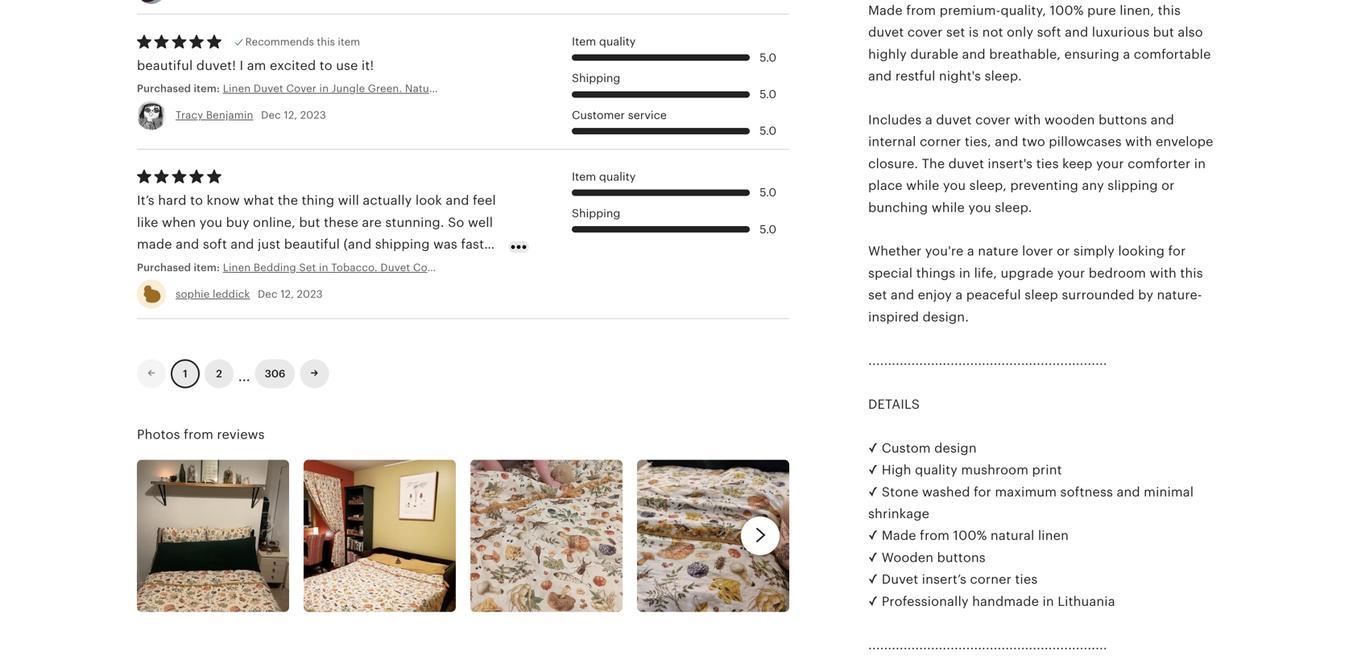 Task type: describe. For each thing, give the bounding box(es) containing it.
corner inside ✓ custom design ✓ high quality mushroom print ✓ stone washed for maximum softness and minimal shrinkage ✓ made from 100% natural linen ✓ wooden buttons ✓ duvet insert's corner ties ✓ professionally handmade in lithuania
[[970, 573, 1012, 587]]

1
[[183, 368, 188, 380]]

upgrade
[[1001, 266, 1054, 281]]

and down buy
[[231, 237, 254, 252]]

1 vertical spatial you
[[969, 200, 992, 215]]

cover inside includes a duvet cover with wooden buttons and internal corner ties, and two pillowcases with envelope closure. the duvet insert's ties keep your comforter in place while you sleep, preventing any slipping or bunching while you sleep.
[[976, 113, 1011, 127]]

recommends
[[245, 36, 314, 48]]

customer
[[572, 109, 625, 121]]

maximum
[[995, 485, 1057, 500]]

stunning.
[[385, 215, 445, 230]]

the
[[922, 157, 945, 171]]

life,
[[975, 266, 998, 281]]

the
[[278, 194, 298, 208]]

online,
[[253, 215, 296, 230]]

or inside whether you're a nature lover or simply looking for special things in life, upgrade your bedroom with this set and enjoy a peaceful sleep surrounded by nature- inspired design.
[[1057, 244, 1070, 259]]

1 horizontal spatial to
[[320, 58, 333, 73]]

feel
[[473, 194, 496, 208]]

100% inside made from premium-quality, 100% pure linen, this duvet cover set is not only soft and luxurious but also highly durable and breathable, ensuring a comfortable and restful night's sleep.
[[1050, 3, 1084, 18]]

shipping
[[375, 237, 430, 252]]

use
[[336, 58, 358, 73]]

bunching
[[869, 200, 928, 215]]

linen,
[[1120, 3, 1155, 18]]

duvet inside made from premium-quality, 100% pure linen, this duvet cover set is not only soft and luxurious but also highly durable and breathable, ensuring a comfortable and restful night's sleep.
[[869, 25, 904, 40]]

internal
[[869, 135, 917, 149]]

2023 for sophie leddick dec 12, 2023
[[297, 288, 323, 300]]

item for sophie leddick dec 12, 2023
[[572, 171, 596, 183]]

from inside ✓ custom design ✓ high quality mushroom print ✓ stone washed for maximum softness and minimal shrinkage ✓ made from 100% natural linen ✓ wooden buttons ✓ duvet insert's corner ties ✓ professionally handmade in lithuania
[[920, 529, 950, 544]]

breathable,
[[990, 47, 1061, 62]]

it!
[[362, 58, 374, 73]]

sophie
[[176, 288, 210, 300]]

tracy benjamin dec 12, 2023
[[176, 109, 326, 121]]

quality for sophie leddick dec 12, 2023
[[599, 171, 636, 183]]

set inside made from premium-quality, 100% pure linen, this duvet cover set is not only soft and luxurious but also highly durable and breathable, ensuring a comfortable and restful night's sleep.
[[947, 25, 966, 40]]

set inside whether you're a nature lover or simply looking for special things in life, upgrade your bedroom with this set and enjoy a peaceful sleep surrounded by nature- inspired design.
[[869, 288, 888, 303]]

lithuania
[[1058, 595, 1116, 609]]

0 horizontal spatial i
[[240, 58, 244, 73]]

made from premium-quality, 100% pure linen, this duvet cover set is not only soft and luxurious but also highly durable and breathable, ensuring a comfortable and restful night's sleep.
[[869, 3, 1211, 83]]

wooden
[[1045, 113, 1095, 127]]

0 vertical spatial with
[[1014, 113, 1041, 127]]

4 5.0 from the top
[[760, 187, 777, 199]]

sleep
[[1025, 288, 1059, 303]]

1 vertical spatial this
[[317, 36, 335, 48]]

a right you're
[[968, 244, 975, 259]]

your inside whether you're a nature lover or simply looking for special things in life, upgrade your bedroom with this set and enjoy a peaceful sleep surrounded by nature- inspired design.
[[1058, 266, 1086, 281]]

when
[[162, 215, 196, 230]]

duvet
[[882, 573, 919, 587]]

whether
[[869, 244, 922, 259]]

hard
[[158, 194, 187, 208]]

what
[[244, 194, 274, 208]]

2 ✓ from the top
[[869, 463, 879, 478]]

accurate).
[[164, 259, 228, 274]]

washed
[[923, 485, 971, 500]]

for inside ✓ custom design ✓ high quality mushroom print ✓ stone washed for maximum softness and minimal shrinkage ✓ made from 100% natural linen ✓ wooden buttons ✓ duvet insert's corner ties ✓ professionally handmade in lithuania
[[974, 485, 992, 500]]

a inside includes a duvet cover with wooden buttons and internal corner ties, and two pillowcases with envelope closure. the duvet insert's ties keep your comforter in place while you sleep, preventing any slipping or bunching while you sleep.
[[926, 113, 933, 127]]

…
[[238, 362, 250, 386]]

shipping for sophie leddick dec 12, 2023
[[572, 207, 621, 220]]

a inside made from premium-quality, 100% pure linen, this duvet cover set is not only soft and luxurious but also highly durable and breathable, ensuring a comfortable and restful night's sleep.
[[1124, 47, 1131, 62]]

1 link
[[171, 360, 200, 389]]

soft inside made from premium-quality, 100% pure linen, this duvet cover set is not only soft and luxurious but also highly durable and breathable, ensuring a comfortable and restful night's sleep.
[[1037, 25, 1062, 40]]

durable
[[911, 47, 959, 62]]

tracy benjamin link
[[176, 109, 253, 121]]

buttons inside includes a duvet cover with wooden buttons and internal corner ties, and two pillowcases with envelope closure. the duvet insert's ties keep your comforter in place while you sleep, preventing any slipping or bunching while you sleep.
[[1099, 113, 1148, 127]]

mushroom
[[961, 463, 1029, 478]]

highly
[[869, 47, 907, 62]]

5 5.0 from the top
[[760, 223, 777, 236]]

them.
[[388, 259, 424, 274]]

and up so at the left
[[446, 194, 469, 208]]

slipping
[[1108, 179, 1158, 193]]

from for premium-
[[907, 3, 936, 18]]

know
[[207, 194, 240, 208]]

12, for tracy benjamin dec 12, 2023
[[284, 109, 297, 121]]

design
[[935, 441, 977, 456]]

preventing
[[1011, 179, 1079, 193]]

you're
[[926, 244, 964, 259]]

includes
[[869, 113, 922, 127]]

sophie leddick dec 12, 2023
[[176, 288, 323, 300]]

cover inside made from premium-quality, 100% pure linen, this duvet cover set is not only soft and luxurious but also highly durable and breathable, ensuring a comfortable and restful night's sleep.
[[908, 25, 943, 40]]

by
[[1139, 288, 1154, 303]]

2 5.0 from the top
[[760, 88, 777, 101]]

actually
[[363, 194, 412, 208]]

things
[[917, 266, 956, 281]]

2 vertical spatial duvet
[[949, 157, 985, 171]]

inspired
[[869, 310, 919, 325]]

in inside whether you're a nature lover or simply looking for special things in life, upgrade your bedroom with this set and enjoy a peaceful sleep surrounded by nature- inspired design.
[[959, 266, 971, 281]]

sleep. inside made from premium-quality, 100% pure linen, this duvet cover set is not only soft and luxurious but also highly durable and breathable, ensuring a comfortable and restful night's sleep.
[[985, 69, 1022, 83]]

3 5.0 from the top
[[760, 125, 777, 137]]

thanks!
[[231, 259, 279, 274]]

comforter
[[1128, 157, 1191, 171]]

dec for sophie leddick
[[258, 288, 278, 300]]

so
[[448, 215, 465, 230]]

0 vertical spatial beautiful
[[137, 58, 193, 73]]

enjoy
[[918, 288, 952, 303]]

ties,
[[965, 135, 992, 149]]

and up insert's
[[995, 135, 1019, 149]]

natural
[[991, 529, 1035, 544]]

made inside ✓ custom design ✓ high quality mushroom print ✓ stone washed for maximum softness and minimal shrinkage ✓ made from 100% natural linen ✓ wooden buttons ✓ duvet insert's corner ties ✓ professionally handmade in lithuania
[[882, 529, 917, 544]]

quality inside ✓ custom design ✓ high quality mushroom print ✓ stone washed for maximum softness and minimal shrinkage ✓ made from 100% natural linen ✓ wooden buttons ✓ duvet insert's corner ties ✓ professionally handmade in lithuania
[[915, 463, 958, 478]]

and down highly
[[869, 69, 892, 83]]

306 link
[[255, 360, 295, 389]]

soft inside "it's hard to know what the thing will actually look and feel like when you buy online, but these are stunning. so well made and soft and just beautiful (and shipping was fast and accurate). thanks! i absolutely love them."
[[203, 237, 227, 252]]

will
[[338, 194, 359, 208]]

love
[[358, 259, 384, 274]]

linen
[[1038, 529, 1069, 544]]

5 ✓ from the top
[[869, 551, 879, 566]]

comfortable
[[1134, 47, 1211, 62]]

look
[[416, 194, 442, 208]]

these
[[324, 215, 359, 230]]

it's
[[137, 194, 155, 208]]

night's
[[939, 69, 981, 83]]

minimal
[[1144, 485, 1194, 500]]

shipping for tracy benjamin dec 12, 2023
[[572, 72, 621, 85]]

0 vertical spatial while
[[907, 179, 940, 193]]

shrinkage
[[869, 507, 930, 522]]

1 ✓ from the top
[[869, 441, 879, 456]]

but for luxurious
[[1154, 25, 1175, 40]]



Task type: vqa. For each thing, say whether or not it's contained in the screenshot.
3
no



Task type: locate. For each thing, give the bounding box(es) containing it.
insert's
[[988, 157, 1033, 171]]

1 vertical spatial or
[[1057, 244, 1070, 259]]

this up nature-
[[1181, 266, 1204, 281]]

1 vertical spatial item
[[572, 171, 596, 183]]

item down customer
[[572, 171, 596, 183]]

1 vertical spatial purchased item:
[[137, 262, 223, 274]]

made
[[137, 237, 172, 252]]

0 horizontal spatial you
[[200, 215, 223, 230]]

but inside "it's hard to know what the thing will actually look and feel like when you buy online, but these are stunning. so well made and soft and just beautiful (and shipping was fast and accurate). thanks! i absolutely love them."
[[299, 215, 320, 230]]

0 vertical spatial i
[[240, 58, 244, 73]]

duvet up highly
[[869, 25, 904, 40]]

1 purchased from the top
[[137, 83, 191, 95]]

0 horizontal spatial 100%
[[954, 529, 987, 544]]

soft right only
[[1037, 25, 1062, 40]]

with inside whether you're a nature lover or simply looking for special things in life, upgrade your bedroom with this set and enjoy a peaceful sleep surrounded by nature- inspired design.
[[1150, 266, 1177, 281]]

............................................................. down design.
[[869, 354, 1108, 368]]

from right photos
[[184, 428, 214, 442]]

0 vertical spatial quality
[[599, 36, 636, 48]]

corner up the
[[920, 135, 962, 149]]

place
[[869, 179, 903, 193]]

item: for sophie
[[194, 262, 220, 274]]

any
[[1082, 179, 1105, 193]]

ties inside includes a duvet cover with wooden buttons and internal corner ties, and two pillowcases with envelope closure. the duvet insert's ties keep your comforter in place while you sleep, preventing any slipping or bunching while you sleep.
[[1037, 157, 1059, 171]]

1 horizontal spatial you
[[943, 179, 966, 193]]

it's hard to know what the thing will actually look and feel like when you buy online, but these are stunning. so well made and soft and just beautiful (and shipping was fast and accurate). thanks! i absolutely love them.
[[137, 194, 496, 274]]

quality down customer service
[[599, 171, 636, 183]]

item up customer
[[572, 36, 596, 48]]

reviews
[[217, 428, 265, 442]]

cover up the durable
[[908, 25, 943, 40]]

buttons inside ✓ custom design ✓ high quality mushroom print ✓ stone washed for maximum softness and minimal shrinkage ✓ made from 100% natural linen ✓ wooden buttons ✓ duvet insert's corner ties ✓ professionally handmade in lithuania
[[937, 551, 986, 566]]

1 horizontal spatial for
[[1169, 244, 1186, 259]]

1 vertical spatial .............................................................
[[869, 639, 1108, 653]]

you down the
[[943, 179, 966, 193]]

soft up accurate).
[[203, 237, 227, 252]]

high
[[882, 463, 912, 478]]

purchased item: for sophie leddick
[[137, 262, 223, 274]]

1 vertical spatial with
[[1126, 135, 1153, 149]]

1 vertical spatial your
[[1058, 266, 1086, 281]]

but up comfortable
[[1154, 25, 1175, 40]]

2 vertical spatial quality
[[915, 463, 958, 478]]

customer service
[[572, 109, 667, 121]]

✓ left duvet
[[869, 573, 879, 587]]

you inside "it's hard to know what the thing will actually look and feel like when you buy online, but these are stunning. so well made and soft and just beautiful (and shipping was fast and accurate). thanks! i absolutely love them."
[[200, 215, 223, 230]]

1 vertical spatial 2023
[[297, 288, 323, 300]]

0 horizontal spatial cover
[[908, 25, 943, 40]]

7 ✓ from the top
[[869, 595, 879, 609]]

item
[[572, 36, 596, 48], [572, 171, 596, 183]]

a down luxurious
[[1124, 47, 1131, 62]]

for
[[1169, 244, 1186, 259], [974, 485, 992, 500]]

quality up customer service
[[599, 36, 636, 48]]

1 vertical spatial duvet
[[936, 113, 972, 127]]

purchased up tracy
[[137, 83, 191, 95]]

made inside made from premium-quality, 100% pure linen, this duvet cover set is not only soft and luxurious but also highly durable and breathable, ensuring a comfortable and restful night's sleep.
[[869, 3, 903, 18]]

dec for tracy benjamin
[[261, 109, 281, 121]]

but down thing
[[299, 215, 320, 230]]

item quality down customer
[[572, 171, 636, 183]]

1 vertical spatial soft
[[203, 237, 227, 252]]

this inside whether you're a nature lover or simply looking for special things in life, upgrade your bedroom with this set and enjoy a peaceful sleep surrounded by nature- inspired design.
[[1181, 266, 1204, 281]]

from for reviews
[[184, 428, 214, 442]]

sleep. inside includes a duvet cover with wooden buttons and internal corner ties, and two pillowcases with envelope closure. the duvet insert's ties keep your comforter in place while you sleep, preventing any slipping or bunching while you sleep.
[[995, 200, 1033, 215]]

2
[[216, 368, 222, 380]]

custom
[[882, 441, 931, 456]]

1 vertical spatial corner
[[970, 573, 1012, 587]]

2 link
[[205, 360, 234, 389]]

photos
[[137, 428, 180, 442]]

recommends this item
[[245, 36, 360, 48]]

duvet
[[869, 25, 904, 40], [936, 113, 972, 127], [949, 157, 985, 171]]

i left am
[[240, 58, 244, 73]]

1 vertical spatial item:
[[194, 262, 220, 274]]

1 horizontal spatial set
[[947, 25, 966, 40]]

for inside whether you're a nature lover or simply looking for special things in life, upgrade your bedroom with this set and enjoy a peaceful sleep surrounded by nature- inspired design.
[[1169, 244, 1186, 259]]

nature-
[[1157, 288, 1203, 303]]

0 vertical spatial you
[[943, 179, 966, 193]]

or down comforter
[[1162, 179, 1175, 193]]

sleep. down sleep,
[[995, 200, 1033, 215]]

or right lover
[[1057, 244, 1070, 259]]

2 vertical spatial from
[[920, 529, 950, 544]]

6 ✓ from the top
[[869, 573, 879, 587]]

and left "minimal"
[[1117, 485, 1141, 500]]

but inside made from premium-quality, 100% pure linen, this duvet cover set is not only soft and luxurious but also highly durable and breathable, ensuring a comfortable and restful night's sleep.
[[1154, 25, 1175, 40]]

1 purchased item: from the top
[[137, 83, 223, 95]]

in inside ✓ custom design ✓ high quality mushroom print ✓ stone washed for maximum softness and minimal shrinkage ✓ made from 100% natural linen ✓ wooden buttons ✓ duvet insert's corner ties ✓ professionally handmade in lithuania
[[1043, 595, 1055, 609]]

was
[[433, 237, 458, 252]]

1 horizontal spatial 100%
[[1050, 3, 1084, 18]]

2 vertical spatial this
[[1181, 266, 1204, 281]]

0 vertical spatial 12,
[[284, 109, 297, 121]]

from up the durable
[[907, 3, 936, 18]]

just
[[258, 237, 281, 252]]

0 horizontal spatial beautiful
[[137, 58, 193, 73]]

0 vertical spatial to
[[320, 58, 333, 73]]

1 vertical spatial dec
[[258, 288, 278, 300]]

a right includes
[[926, 113, 933, 127]]

1 vertical spatial while
[[932, 200, 965, 215]]

and up accurate).
[[176, 237, 199, 252]]

this inside made from premium-quality, 100% pure linen, this duvet cover set is not only soft and luxurious but also highly durable and breathable, ensuring a comfortable and restful night's sleep.
[[1158, 3, 1181, 18]]

only
[[1007, 25, 1034, 40]]

beautiful duvet! i am excited to use it!
[[137, 58, 374, 73]]

1 vertical spatial i
[[283, 259, 287, 274]]

1 horizontal spatial but
[[1154, 25, 1175, 40]]

item quality
[[572, 36, 636, 48], [572, 171, 636, 183]]

1 shipping from the top
[[572, 72, 621, 85]]

beautiful
[[137, 58, 193, 73], [284, 237, 340, 252]]

✓ left 'wooden'
[[869, 551, 879, 566]]

purchased for tracy benjamin dec 12, 2023
[[137, 83, 191, 95]]

to right "hard"
[[190, 194, 203, 208]]

fast
[[461, 237, 484, 252]]

0 vertical spatial for
[[1169, 244, 1186, 259]]

set
[[947, 25, 966, 40], [869, 288, 888, 303]]

12, down absolutely
[[281, 288, 294, 300]]

quality
[[599, 36, 636, 48], [599, 171, 636, 183], [915, 463, 958, 478]]

4 ✓ from the top
[[869, 529, 879, 544]]

while up you're
[[932, 200, 965, 215]]

1 vertical spatial 12,
[[281, 288, 294, 300]]

and up envelope at the right of the page
[[1151, 113, 1175, 127]]

for right looking
[[1169, 244, 1186, 259]]

1 horizontal spatial beautiful
[[284, 237, 340, 252]]

beautiful up absolutely
[[284, 237, 340, 252]]

0 horizontal spatial buttons
[[937, 551, 986, 566]]

corner inside includes a duvet cover with wooden buttons and internal corner ties, and two pillowcases with envelope closure. the duvet insert's ties keep your comforter in place while you sleep, preventing any slipping or bunching while you sleep.
[[920, 135, 962, 149]]

(and
[[344, 237, 372, 252]]

cover
[[908, 25, 943, 40], [976, 113, 1011, 127]]

0 vertical spatial set
[[947, 25, 966, 40]]

1 vertical spatial but
[[299, 215, 320, 230]]

✓
[[869, 441, 879, 456], [869, 463, 879, 478], [869, 485, 879, 500], [869, 529, 879, 544], [869, 551, 879, 566], [869, 573, 879, 587], [869, 595, 879, 609]]

ties up preventing
[[1037, 157, 1059, 171]]

0 vertical spatial but
[[1154, 25, 1175, 40]]

dec
[[261, 109, 281, 121], [258, 288, 278, 300]]

item: down duvet!
[[194, 83, 220, 95]]

2 shipping from the top
[[572, 207, 621, 220]]

1 horizontal spatial your
[[1097, 157, 1125, 171]]

with up nature-
[[1150, 266, 1177, 281]]

looking
[[1119, 244, 1165, 259]]

excited
[[270, 58, 316, 73]]

5.0
[[760, 51, 777, 64], [760, 88, 777, 101], [760, 125, 777, 137], [760, 187, 777, 199], [760, 223, 777, 236]]

this left item
[[317, 36, 335, 48]]

0 vertical spatial cover
[[908, 25, 943, 40]]

set down special
[[869, 288, 888, 303]]

ties inside ✓ custom design ✓ high quality mushroom print ✓ stone washed for maximum softness and minimal shrinkage ✓ made from 100% natural linen ✓ wooden buttons ✓ duvet insert's corner ties ✓ professionally handmade in lithuania
[[1016, 573, 1038, 587]]

2 purchased from the top
[[137, 262, 191, 274]]

quality for tracy benjamin dec 12, 2023
[[599, 36, 636, 48]]

includes a duvet cover with wooden buttons and internal corner ties, and two pillowcases with envelope closure. the duvet insert's ties keep your comforter in place while you sleep, preventing any slipping or bunching while you sleep.
[[869, 113, 1214, 215]]

1 vertical spatial 100%
[[954, 529, 987, 544]]

corner
[[920, 135, 962, 149], [970, 573, 1012, 587]]

100% left pure
[[1050, 3, 1084, 18]]

2 purchased item: from the top
[[137, 262, 223, 274]]

1 vertical spatial set
[[869, 288, 888, 303]]

made
[[869, 3, 903, 18], [882, 529, 917, 544]]

1 vertical spatial beautiful
[[284, 237, 340, 252]]

2023 down absolutely
[[297, 288, 323, 300]]

sleep.
[[985, 69, 1022, 83], [995, 200, 1033, 215]]

0 vertical spatial purchased
[[137, 83, 191, 95]]

in left lithuania
[[1043, 595, 1055, 609]]

item:
[[194, 83, 220, 95], [194, 262, 220, 274]]

photos from reviews
[[137, 428, 265, 442]]

0 vertical spatial item
[[572, 36, 596, 48]]

thing
[[302, 194, 335, 208]]

1 horizontal spatial corner
[[970, 573, 1012, 587]]

in inside includes a duvet cover with wooden buttons and internal corner ties, and two pillowcases with envelope closure. the duvet insert's ties keep your comforter in place while you sleep, preventing any slipping or bunching while you sleep.
[[1195, 157, 1206, 171]]

2 vertical spatial you
[[200, 215, 223, 230]]

1 vertical spatial shipping
[[572, 207, 621, 220]]

2 item quality from the top
[[572, 171, 636, 183]]

sleep. down breathable,
[[985, 69, 1022, 83]]

and inside ✓ custom design ✓ high quality mushroom print ✓ stone washed for maximum softness and minimal shrinkage ✓ made from 100% natural linen ✓ wooden buttons ✓ duvet insert's corner ties ✓ professionally handmade in lithuania
[[1117, 485, 1141, 500]]

while
[[907, 179, 940, 193], [932, 200, 965, 215]]

item: for tracy
[[194, 83, 220, 95]]

wooden
[[882, 551, 934, 566]]

set left is
[[947, 25, 966, 40]]

ties up handmade
[[1016, 573, 1038, 587]]

0 horizontal spatial your
[[1058, 266, 1086, 281]]

purchased item: for tracy benjamin
[[137, 83, 223, 95]]

item quality up customer
[[572, 36, 636, 48]]

0 vertical spatial your
[[1097, 157, 1125, 171]]

a right enjoy
[[956, 288, 963, 303]]

duvet up ties, at the right of the page
[[936, 113, 972, 127]]

0 vertical spatial buttons
[[1099, 113, 1148, 127]]

1 5.0 from the top
[[760, 51, 777, 64]]

dec down thanks!
[[258, 288, 278, 300]]

with up two
[[1014, 113, 1041, 127]]

0 horizontal spatial in
[[959, 266, 971, 281]]

2 horizontal spatial you
[[969, 200, 992, 215]]

and down is
[[962, 47, 986, 62]]

pure
[[1088, 3, 1117, 18]]

2023 down excited
[[300, 109, 326, 121]]

0 vertical spatial 2023
[[300, 109, 326, 121]]

made up highly
[[869, 3, 903, 18]]

i inside "it's hard to know what the thing will actually look and feel like when you buy online, but these are stunning. so well made and soft and just beautiful (and shipping was fast and accurate). thanks! i absolutely love them."
[[283, 259, 287, 274]]

and down made
[[137, 259, 161, 274]]

your down simply
[[1058, 266, 1086, 281]]

✓ left high
[[869, 463, 879, 478]]

1 vertical spatial cover
[[976, 113, 1011, 127]]

1 item from the top
[[572, 36, 596, 48]]

stone
[[882, 485, 919, 500]]

dec right benjamin
[[261, 109, 281, 121]]

print
[[1033, 463, 1062, 478]]

2 item from the top
[[572, 171, 596, 183]]

purchased for sophie leddick dec 12, 2023
[[137, 262, 191, 274]]

quality up washed
[[915, 463, 958, 478]]

also
[[1178, 25, 1204, 40]]

1 vertical spatial item quality
[[572, 171, 636, 183]]

service
[[628, 109, 667, 121]]

item quality for tracy benjamin dec 12, 2023
[[572, 36, 636, 48]]

1 vertical spatial quality
[[599, 171, 636, 183]]

buttons up pillowcases
[[1099, 113, 1148, 127]]

1 ............................................................. from the top
[[869, 354, 1108, 368]]

simply
[[1074, 244, 1115, 259]]

or
[[1162, 179, 1175, 193], [1057, 244, 1070, 259]]

0 vertical spatial made
[[869, 3, 903, 18]]

purchased down made
[[137, 262, 191, 274]]

............................................................. down handmade
[[869, 639, 1108, 653]]

0 vertical spatial from
[[907, 3, 936, 18]]

0 horizontal spatial corner
[[920, 135, 962, 149]]

✓ custom design ✓ high quality mushroom print ✓ stone washed for maximum softness and minimal shrinkage ✓ made from 100% natural linen ✓ wooden buttons ✓ duvet insert's corner ties ✓ professionally handmade in lithuania
[[869, 441, 1194, 609]]

0 horizontal spatial or
[[1057, 244, 1070, 259]]

but for online,
[[299, 215, 320, 230]]

to left use
[[320, 58, 333, 73]]

0 horizontal spatial to
[[190, 194, 203, 208]]

from up 'wooden'
[[920, 529, 950, 544]]

0 horizontal spatial for
[[974, 485, 992, 500]]

this up also
[[1158, 3, 1181, 18]]

quality,
[[1001, 3, 1047, 18]]

item quality for sophie leddick dec 12, 2023
[[572, 171, 636, 183]]

cover up ties, at the right of the page
[[976, 113, 1011, 127]]

for down mushroom
[[974, 485, 992, 500]]

you down sleep,
[[969, 200, 992, 215]]

2 horizontal spatial in
[[1195, 157, 1206, 171]]

1 vertical spatial ties
[[1016, 573, 1038, 587]]

pillowcases
[[1049, 135, 1122, 149]]

1 horizontal spatial i
[[283, 259, 287, 274]]

beautiful left duvet!
[[137, 58, 193, 73]]

1 item quality from the top
[[572, 36, 636, 48]]

0 vertical spatial shipping
[[572, 72, 621, 85]]

100% inside ✓ custom design ✓ high quality mushroom print ✓ stone washed for maximum softness and minimal shrinkage ✓ made from 100% natural linen ✓ wooden buttons ✓ duvet insert's corner ties ✓ professionally handmade in lithuania
[[954, 529, 987, 544]]

not
[[983, 25, 1004, 40]]

3 ✓ from the top
[[869, 485, 879, 500]]

100% left natural
[[954, 529, 987, 544]]

0 vertical spatial item:
[[194, 83, 220, 95]]

0 vertical spatial soft
[[1037, 25, 1062, 40]]

0 vertical spatial or
[[1162, 179, 1175, 193]]

✓ left custom on the right bottom of page
[[869, 441, 879, 456]]

nature
[[978, 244, 1019, 259]]

and up inspired
[[891, 288, 915, 303]]

0 horizontal spatial soft
[[203, 237, 227, 252]]

with
[[1014, 113, 1041, 127], [1126, 135, 1153, 149], [1150, 266, 1177, 281]]

item: up sophie leddick link
[[194, 262, 220, 274]]

1 vertical spatial made
[[882, 529, 917, 544]]

2 vertical spatial in
[[1043, 595, 1055, 609]]

100%
[[1050, 3, 1084, 18], [954, 529, 987, 544]]

you down know
[[200, 215, 223, 230]]

12, down excited
[[284, 109, 297, 121]]

with up comforter
[[1126, 135, 1153, 149]]

corner up handmade
[[970, 573, 1012, 587]]

duvet down ties, at the right of the page
[[949, 157, 985, 171]]

0 vertical spatial 100%
[[1050, 3, 1084, 18]]

0 vertical spatial duvet
[[869, 25, 904, 40]]

0 vertical spatial .............................................................
[[869, 354, 1108, 368]]

1 item: from the top
[[194, 83, 220, 95]]

from inside made from premium-quality, 100% pure linen, this duvet cover set is not only soft and luxurious but also highly durable and breathable, ensuring a comfortable and restful night's sleep.
[[907, 3, 936, 18]]

0 vertical spatial corner
[[920, 135, 962, 149]]

in left life,
[[959, 266, 971, 281]]

am
[[247, 58, 266, 73]]

1 horizontal spatial soft
[[1037, 25, 1062, 40]]

1 vertical spatial from
[[184, 428, 214, 442]]

✓ down shrinkage
[[869, 529, 879, 544]]

1 vertical spatial sleep.
[[995, 200, 1033, 215]]

✓ left professionally
[[869, 595, 879, 609]]

professionally
[[882, 595, 969, 609]]

buttons up insert's
[[937, 551, 986, 566]]

details
[[869, 398, 920, 412]]

to inside "it's hard to know what the thing will actually look and feel like when you buy online, but these are stunning. so well made and soft and just beautiful (and shipping was fast and accurate). thanks! i absolutely love them."
[[190, 194, 203, 208]]

1 vertical spatial purchased
[[137, 262, 191, 274]]

2 item: from the top
[[194, 262, 220, 274]]

1 vertical spatial buttons
[[937, 551, 986, 566]]

purchased item: up sophie
[[137, 262, 223, 274]]

beautiful inside "it's hard to know what the thing will actually look and feel like when you buy online, but these are stunning. so well made and soft and just beautiful (and shipping was fast and accurate). thanks! i absolutely love them."
[[284, 237, 340, 252]]

whether you're a nature lover or simply looking for special things in life, upgrade your bedroom with this set and enjoy a peaceful sleep surrounded by nature- inspired design.
[[869, 244, 1204, 325]]

306
[[265, 368, 286, 380]]

your up 'any'
[[1097, 157, 1125, 171]]

envelope
[[1156, 135, 1214, 149]]

2023 for tracy benjamin dec 12, 2023
[[300, 109, 326, 121]]

surrounded
[[1062, 288, 1135, 303]]

in down envelope at the right of the page
[[1195, 157, 1206, 171]]

tracy
[[176, 109, 203, 121]]

is
[[969, 25, 979, 40]]

while down the
[[907, 179, 940, 193]]

and inside whether you're a nature lover or simply looking for special things in life, upgrade your bedroom with this set and enjoy a peaceful sleep surrounded by nature- inspired design.
[[891, 288, 915, 303]]

0 vertical spatial sleep.
[[985, 69, 1022, 83]]

lover
[[1023, 244, 1054, 259]]

closure.
[[869, 157, 919, 171]]

premium-
[[940, 3, 1001, 18]]

soft
[[1037, 25, 1062, 40], [203, 237, 227, 252]]

but
[[1154, 25, 1175, 40], [299, 215, 320, 230]]

2 ............................................................. from the top
[[869, 639, 1108, 653]]

luxurious
[[1092, 25, 1150, 40]]

0 horizontal spatial set
[[869, 288, 888, 303]]

well
[[468, 215, 493, 230]]

your inside includes a duvet cover with wooden buttons and internal corner ties, and two pillowcases with envelope closure. the duvet insert's ties keep your comforter in place while you sleep, preventing any slipping or bunching while you sleep.
[[1097, 157, 1125, 171]]

and up the ensuring
[[1065, 25, 1089, 40]]

12, for sophie leddick dec 12, 2023
[[281, 288, 294, 300]]

softness
[[1061, 485, 1114, 500]]

i right thanks!
[[283, 259, 287, 274]]

item for tracy benjamin dec 12, 2023
[[572, 36, 596, 48]]

0 vertical spatial this
[[1158, 3, 1181, 18]]

1 horizontal spatial cover
[[976, 113, 1011, 127]]

.............................................................
[[869, 354, 1108, 368], [869, 639, 1108, 653]]

restful
[[896, 69, 936, 83]]

made down shrinkage
[[882, 529, 917, 544]]

purchased item: up tracy
[[137, 83, 223, 95]]

1 horizontal spatial buttons
[[1099, 113, 1148, 127]]

1 horizontal spatial in
[[1043, 595, 1055, 609]]

or inside includes a duvet cover with wooden buttons and internal corner ties, and two pillowcases with envelope closure. the duvet insert's ties keep your comforter in place while you sleep, preventing any slipping or bunching while you sleep.
[[1162, 179, 1175, 193]]

0 vertical spatial dec
[[261, 109, 281, 121]]

1 vertical spatial to
[[190, 194, 203, 208]]

0 vertical spatial in
[[1195, 157, 1206, 171]]

✓ left stone
[[869, 485, 879, 500]]

purchased
[[137, 83, 191, 95], [137, 262, 191, 274]]

1 horizontal spatial or
[[1162, 179, 1175, 193]]

0 vertical spatial ties
[[1037, 157, 1059, 171]]

keep
[[1063, 157, 1093, 171]]

0 vertical spatial item quality
[[572, 36, 636, 48]]



